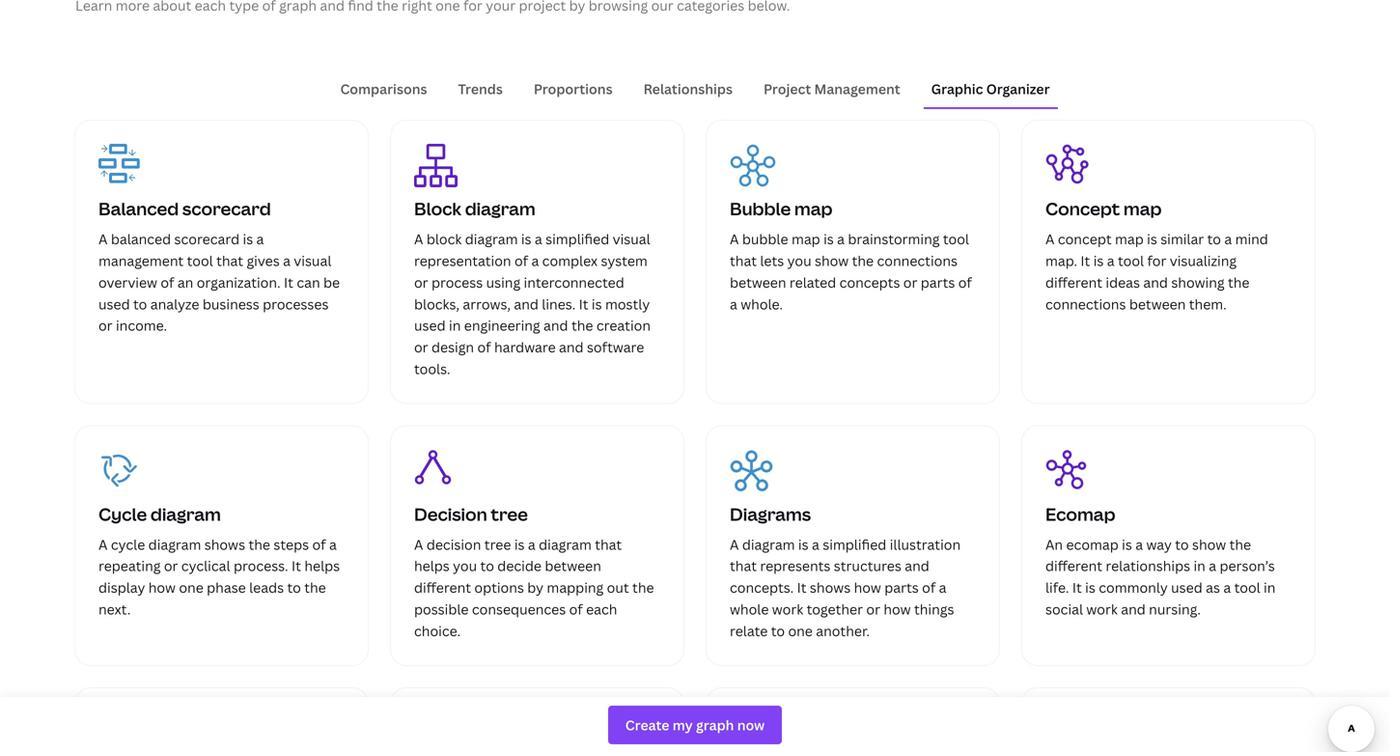 Task type: vqa. For each thing, say whether or not it's contained in the screenshot.
Tree
yes



Task type: locate. For each thing, give the bounding box(es) containing it.
0 horizontal spatial in
[[449, 316, 461, 335]]

the up concepts
[[852, 252, 874, 270]]

how down structures
[[854, 578, 881, 597]]

0 horizontal spatial used
[[98, 295, 130, 313]]

tools.
[[414, 360, 450, 378]]

in inside block diagram a block diagram is a simplified visual representation of a complex system or process using interconnected blocks, arrows, and lines. it is mostly used in engineering and the creation or design of hardware and software tools.
[[449, 316, 461, 335]]

1 horizontal spatial simplified
[[823, 535, 887, 554]]

is
[[243, 230, 253, 248], [521, 230, 532, 248], [824, 230, 834, 248], [1147, 230, 1158, 248], [1094, 252, 1104, 270], [592, 295, 602, 313], [514, 535, 525, 554], [798, 535, 809, 554], [1122, 535, 1132, 554], [1086, 578, 1096, 597]]

in down person's
[[1264, 578, 1276, 597]]

ideas
[[1106, 273, 1140, 291]]

a up map.
[[1046, 230, 1055, 248]]

1 horizontal spatial helps
[[414, 557, 450, 575]]

0 horizontal spatial visual
[[294, 252, 332, 270]]

block
[[414, 197, 462, 221]]

0 vertical spatial different
[[1046, 273, 1103, 291]]

of inside cycle diagram a cycle diagram shows the steps of a repeating or cyclical process. it helps display how one phase leads to the next.
[[312, 535, 326, 554]]

and down commonly
[[1121, 600, 1146, 618]]

of inside decision tree a decision tree is a diagram that helps you to decide between different options by mapping out the possible consequences of each choice.
[[569, 600, 583, 618]]

1 horizontal spatial one
[[788, 622, 813, 640]]

is up the related
[[824, 230, 834, 248]]

2 horizontal spatial used
[[1171, 578, 1203, 597]]

of down engineering
[[477, 338, 491, 356]]

of down mapping
[[569, 600, 583, 618]]

a up complex
[[535, 230, 542, 248]]

0 vertical spatial in
[[449, 316, 461, 335]]

or up "tools."
[[414, 338, 428, 356]]

bubble map a bubble map is a brainstorming tool that lets you show the connections between related concepts or parts of a whole.
[[730, 197, 972, 313]]

management down balanced at the top of the page
[[98, 252, 184, 270]]

mapping
[[547, 578, 604, 597]]

that up the concepts.
[[730, 557, 757, 575]]

shows up 'cyclical'
[[204, 535, 245, 554]]

show up as
[[1193, 535, 1227, 554]]

helps inside cycle diagram a cycle diagram shows the steps of a repeating or cyclical process. it helps display how one phase leads to the next.
[[304, 557, 340, 575]]

a right gives
[[283, 252, 291, 270]]

0 horizontal spatial between
[[545, 557, 601, 575]]

to right relate at the bottom right of page
[[771, 622, 785, 640]]

tool right brainstorming
[[943, 230, 969, 248]]

different up life.
[[1046, 557, 1103, 575]]

1 horizontal spatial parts
[[921, 273, 955, 291]]

management right project
[[815, 79, 901, 98]]

is up relationships
[[1122, 535, 1132, 554]]

an
[[1046, 535, 1063, 554]]

0 vertical spatial parts
[[921, 273, 955, 291]]

you up the related
[[788, 252, 812, 270]]

to inside decision tree a decision tree is a diagram that helps you to decide between different options by mapping out the possible consequences of each choice.
[[480, 557, 494, 575]]

it down interconnected
[[579, 295, 589, 313]]

it down steps
[[292, 557, 301, 575]]

or left income.
[[98, 316, 113, 335]]

and down illustration
[[905, 557, 930, 575]]

connections
[[877, 252, 958, 270], [1046, 295, 1126, 313]]

life.
[[1046, 578, 1069, 597]]

1 horizontal spatial work
[[1087, 600, 1118, 618]]

it inside concept map a concept map is similar to a mind map. it is a tool for visualizing different ideas and showing the connections between them.
[[1081, 252, 1090, 270]]

map
[[795, 197, 833, 221], [1124, 197, 1162, 221], [792, 230, 820, 248], [1115, 230, 1144, 248]]

to inside diagrams a diagram is a simplified illustration that represents structures and concepts. it shows how parts of a whole work together or how things relate to one another.
[[771, 622, 785, 640]]

different down map.
[[1046, 273, 1103, 291]]

scorecard up "an"
[[174, 230, 240, 248]]

1 vertical spatial connections
[[1046, 295, 1126, 313]]

0 vertical spatial between
[[730, 273, 787, 291]]

different up "possible"
[[414, 578, 471, 597]]

between inside decision tree a decision tree is a diagram that helps you to decide between different options by mapping out the possible consequences of each choice.
[[545, 557, 601, 575]]

tool inside ecomap an ecomap is a way to show the different relationships in a person's life. it is commonly used as a tool in social work and nursing.
[[1235, 578, 1261, 597]]

to up the options
[[480, 557, 494, 575]]

parts up things
[[885, 578, 919, 597]]

0 horizontal spatial show
[[815, 252, 849, 270]]

project management button
[[756, 70, 908, 107]]

2 horizontal spatial between
[[1130, 295, 1186, 313]]

the
[[852, 252, 874, 270], [1228, 273, 1250, 291], [572, 316, 593, 335], [249, 535, 270, 554], [1230, 535, 1252, 554], [304, 578, 326, 597], [633, 578, 654, 597]]

scorecard
[[182, 197, 271, 221], [174, 230, 240, 248]]

different
[[1046, 273, 1103, 291], [1046, 557, 1103, 575], [414, 578, 471, 597]]

or inside diagrams a diagram is a simplified illustration that represents structures and concepts. it shows how parts of a whole work together or how things relate to one another.
[[867, 600, 881, 618]]

0 vertical spatial management
[[815, 79, 901, 98]]

0 vertical spatial one
[[179, 578, 204, 597]]

connections down the ideas
[[1046, 295, 1126, 313]]

a left the cycle
[[98, 535, 108, 554]]

2 work from the left
[[1087, 600, 1118, 618]]

work inside diagrams a diagram is a simplified illustration that represents structures and concepts. it shows how parts of a whole work together or how things relate to one another.
[[772, 600, 804, 618]]

2 vertical spatial used
[[1171, 578, 1203, 597]]

a inside balanced scorecard a balanced scorecard is a management tool that gives a visual overview of an organization. it can be used to analyze business processes or income.
[[98, 230, 108, 248]]

1 vertical spatial visual
[[294, 252, 332, 270]]

tool inside concept map a concept map is similar to a mind map. it is a tool for visualizing different ideas and showing the connections between them.
[[1118, 252, 1144, 270]]

work down the concepts.
[[772, 600, 804, 618]]

a for block
[[414, 230, 423, 248]]

1 helps from the left
[[304, 557, 340, 575]]

bubble
[[742, 230, 788, 248]]

how down 'repeating'
[[148, 578, 176, 597]]

scorecard up gives
[[182, 197, 271, 221]]

diagram
[[465, 197, 536, 221], [465, 230, 518, 248], [150, 502, 221, 526], [148, 535, 201, 554], [539, 535, 592, 554], [742, 535, 795, 554]]

is down concept
[[1094, 252, 1104, 270]]

1 horizontal spatial shows
[[810, 578, 851, 597]]

2 helps from the left
[[414, 557, 450, 575]]

organizer
[[987, 79, 1050, 98]]

can
[[297, 273, 320, 291]]

relationships
[[1106, 557, 1191, 575]]

the up the process. on the left bottom of the page
[[249, 535, 270, 554]]

for
[[1148, 252, 1167, 270]]

1 horizontal spatial used
[[414, 316, 446, 335]]

helps
[[304, 557, 340, 575], [414, 557, 450, 575]]

0 vertical spatial simplified
[[546, 230, 610, 248]]

shows inside diagrams a diagram is a simplified illustration that represents structures and concepts. it shows how parts of a whole work together or how things relate to one another.
[[810, 578, 851, 597]]

2 vertical spatial between
[[545, 557, 601, 575]]

of left "an"
[[161, 273, 174, 291]]

1 work from the left
[[772, 600, 804, 618]]

it inside diagrams a diagram is a simplified illustration that represents structures and concepts. it shows how parts of a whole work together or how things relate to one another.
[[797, 578, 807, 597]]

helps down steps
[[304, 557, 340, 575]]

a for bubble
[[730, 230, 739, 248]]

mostly
[[605, 295, 650, 313]]

between up mapping
[[545, 557, 601, 575]]

simplified
[[546, 230, 610, 248], [823, 535, 887, 554]]

used up nursing.
[[1171, 578, 1203, 597]]

that
[[216, 252, 243, 270], [730, 252, 757, 270], [595, 535, 622, 554], [730, 557, 757, 575]]

1 horizontal spatial connections
[[1046, 295, 1126, 313]]

out
[[607, 578, 629, 597]]

you
[[788, 252, 812, 270], [453, 557, 477, 575]]

visual up can
[[294, 252, 332, 270]]

cycle diagram image
[[98, 449, 141, 491]]

2 horizontal spatial in
[[1264, 578, 1276, 597]]

0 vertical spatial show
[[815, 252, 849, 270]]

connections inside bubble map a bubble map is a brainstorming tool that lets you show the connections between related concepts or parts of a whole.
[[877, 252, 958, 270]]

0 vertical spatial connections
[[877, 252, 958, 270]]

1 vertical spatial scorecard
[[174, 230, 240, 248]]

0 vertical spatial shows
[[204, 535, 245, 554]]

one down together
[[788, 622, 813, 640]]

the inside decision tree a decision tree is a diagram that helps you to decide between different options by mapping out the possible consequences of each choice.
[[633, 578, 654, 597]]

the right out
[[633, 578, 654, 597]]

visual up system
[[613, 230, 651, 248]]

connections down brainstorming
[[877, 252, 958, 270]]

in up design
[[449, 316, 461, 335]]

1 horizontal spatial management
[[815, 79, 901, 98]]

between inside bubble map a bubble map is a brainstorming tool that lets you show the connections between related concepts or parts of a whole.
[[730, 273, 787, 291]]

lets
[[760, 252, 784, 270]]

related
[[790, 273, 836, 291]]

show inside bubble map a bubble map is a brainstorming tool that lets you show the connections between related concepts or parts of a whole.
[[815, 252, 849, 270]]

is inside balanced scorecard a balanced scorecard is a management tool that gives a visual overview of an organization. it can be used to analyze business processes or income.
[[243, 230, 253, 248]]

0 horizontal spatial simplified
[[546, 230, 610, 248]]

and down for
[[1144, 273, 1168, 291]]

shows
[[204, 535, 245, 554], [810, 578, 851, 597]]

work inside ecomap an ecomap is a way to show the different relationships in a person's life. it is commonly used as a tool in social work and nursing.
[[1087, 600, 1118, 618]]

one inside cycle diagram a cycle diagram shows the steps of a repeating or cyclical process. it helps display how one phase leads to the next.
[[179, 578, 204, 597]]

or right concepts
[[904, 273, 918, 291]]

it
[[1081, 252, 1090, 270], [284, 273, 293, 291], [579, 295, 589, 313], [292, 557, 301, 575], [797, 578, 807, 597], [1073, 578, 1082, 597]]

1 vertical spatial one
[[788, 622, 813, 640]]

used down the 'blocks,'
[[414, 316, 446, 335]]

between up whole.
[[730, 273, 787, 291]]

tool
[[943, 230, 969, 248], [187, 252, 213, 270], [1118, 252, 1144, 270], [1235, 578, 1261, 597]]

a
[[256, 230, 264, 248], [535, 230, 542, 248], [837, 230, 845, 248], [1225, 230, 1232, 248], [283, 252, 291, 270], [532, 252, 539, 270], [1107, 252, 1115, 270], [730, 295, 738, 313], [329, 535, 337, 554], [528, 535, 536, 554], [812, 535, 820, 554], [1136, 535, 1143, 554], [1209, 557, 1217, 575], [939, 578, 947, 597], [1224, 578, 1231, 597]]

and inside concept map a concept map is similar to a mind map. it is a tool for visualizing different ideas and showing the connections between them.
[[1144, 273, 1168, 291]]

visual inside block diagram a block diagram is a simplified visual representation of a complex system or process using interconnected blocks, arrows, and lines. it is mostly used in engineering and the creation or design of hardware and software tools.
[[613, 230, 651, 248]]

1 horizontal spatial between
[[730, 273, 787, 291]]

0 horizontal spatial helps
[[304, 557, 340, 575]]

and inside ecomap an ecomap is a way to show the different relationships in a person's life. it is commonly used as a tool in social work and nursing.
[[1121, 600, 1146, 618]]

interconnected
[[524, 273, 624, 291]]

structures
[[834, 557, 902, 575]]

1 vertical spatial management
[[98, 252, 184, 270]]

it inside block diagram a block diagram is a simplified visual representation of a complex system or process using interconnected blocks, arrows, and lines. it is mostly used in engineering and the creation or design of hardware and software tools.
[[579, 295, 589, 313]]

a inside diagrams a diagram is a simplified illustration that represents structures and concepts. it shows how parts of a whole work together or how things relate to one another.
[[730, 535, 739, 554]]

simplified inside diagrams a diagram is a simplified illustration that represents structures and concepts. it shows how parts of a whole work together or how things relate to one another.
[[823, 535, 887, 554]]

0 vertical spatial visual
[[613, 230, 651, 248]]

0 horizontal spatial work
[[772, 600, 804, 618]]

how
[[148, 578, 176, 597], [854, 578, 881, 597], [884, 600, 911, 618]]

different inside concept map a concept map is similar to a mind map. it is a tool for visualizing different ideas and showing the connections between them.
[[1046, 273, 1103, 291]]

is up decide
[[514, 535, 525, 554]]

is up gives
[[243, 230, 253, 248]]

cyclical
[[181, 557, 230, 575]]

a inside concept map a concept map is similar to a mind map. it is a tool for visualizing different ideas and showing the connections between them.
[[1046, 230, 1055, 248]]

1 vertical spatial show
[[1193, 535, 1227, 554]]

tool up "an"
[[187, 252, 213, 270]]

of right steps
[[312, 535, 326, 554]]

a left balanced at the top of the page
[[98, 230, 108, 248]]

a left the block
[[414, 230, 423, 248]]

it left can
[[284, 273, 293, 291]]

system
[[601, 252, 648, 270]]

0 horizontal spatial connections
[[877, 252, 958, 270]]

in left person's
[[1194, 557, 1206, 575]]

the inside ecomap an ecomap is a way to show the different relationships in a person's life. it is commonly used as a tool in social work and nursing.
[[1230, 535, 1252, 554]]

diagram inside diagrams a diagram is a simplified illustration that represents structures and concepts. it shows how parts of a whole work together or how things relate to one another.
[[742, 535, 795, 554]]

of inside diagrams a diagram is a simplified illustration that represents structures and concepts. it shows how parts of a whole work together or how things relate to one another.
[[922, 578, 936, 597]]

one inside diagrams a diagram is a simplified illustration that represents structures and concepts. it shows how parts of a whole work together or how things relate to one another.
[[788, 622, 813, 640]]

between down the ideas
[[1130, 295, 1186, 313]]

to right way
[[1175, 535, 1189, 554]]

0 horizontal spatial parts
[[885, 578, 919, 597]]

1 vertical spatial between
[[1130, 295, 1186, 313]]

1 horizontal spatial you
[[788, 252, 812, 270]]

between
[[730, 273, 787, 291], [1130, 295, 1186, 313], [545, 557, 601, 575]]

0 horizontal spatial management
[[98, 252, 184, 270]]

it right life.
[[1073, 578, 1082, 597]]

it down represents
[[797, 578, 807, 597]]

0 horizontal spatial how
[[148, 578, 176, 597]]

show up the related
[[815, 252, 849, 270]]

business
[[203, 295, 260, 313]]

you inside bubble map a bubble map is a brainstorming tool that lets you show the connections between related concepts or parts of a whole.
[[788, 252, 812, 270]]

0 horizontal spatial one
[[179, 578, 204, 597]]

work right 'social' at the bottom
[[1087, 600, 1118, 618]]

process
[[432, 273, 483, 291]]

analyze
[[150, 295, 199, 313]]

the inside block diagram a block diagram is a simplified visual representation of a complex system or process using interconnected blocks, arrows, and lines. it is mostly used in engineering and the creation or design of hardware and software tools.
[[572, 316, 593, 335]]

0 horizontal spatial shows
[[204, 535, 245, 554]]

a right steps
[[329, 535, 337, 554]]

a left decision
[[414, 535, 423, 554]]

concept
[[1058, 230, 1112, 248]]

a inside cycle diagram a cycle diagram shows the steps of a repeating or cyclical process. it helps display how one phase leads to the next.
[[98, 535, 108, 554]]

a inside block diagram a block diagram is a simplified visual representation of a complex system or process using interconnected blocks, arrows, and lines. it is mostly used in engineering and the creation or design of hardware and software tools.
[[414, 230, 423, 248]]

a inside bubble map a bubble map is a brainstorming tool that lets you show the connections between related concepts or parts of a whole.
[[730, 230, 739, 248]]

a right as
[[1224, 578, 1231, 597]]

a up concepts
[[837, 230, 845, 248]]

design
[[432, 338, 474, 356]]

tool inside bubble map a bubble map is a brainstorming tool that lets you show the connections between related concepts or parts of a whole.
[[943, 230, 969, 248]]

0 vertical spatial you
[[788, 252, 812, 270]]

1 vertical spatial in
[[1194, 557, 1206, 575]]

a for concept
[[1046, 230, 1055, 248]]

parts down brainstorming
[[921, 273, 955, 291]]

0 horizontal spatial you
[[453, 557, 477, 575]]

to inside concept map a concept map is similar to a mind map. it is a tool for visualizing different ideas and showing the connections between them.
[[1208, 230, 1221, 248]]

0 vertical spatial used
[[98, 295, 130, 313]]

concept map image
[[1046, 144, 1090, 185]]

illustration
[[890, 535, 961, 554]]

a for decision
[[414, 535, 423, 554]]

to right leads
[[287, 578, 301, 597]]

overview
[[98, 273, 157, 291]]

a inside decision tree a decision tree is a diagram that helps you to decide between different options by mapping out the possible consequences of each choice.
[[414, 535, 423, 554]]

lines.
[[542, 295, 576, 313]]

of inside balanced scorecard a balanced scorecard is a management tool that gives a visual overview of an organization. it can be used to analyze business processes or income.
[[161, 273, 174, 291]]

2 vertical spatial different
[[414, 578, 471, 597]]

one down 'cyclical'
[[179, 578, 204, 597]]

0 vertical spatial scorecard
[[182, 197, 271, 221]]

1 vertical spatial different
[[1046, 557, 1103, 575]]

tool down person's
[[1235, 578, 1261, 597]]

1 horizontal spatial visual
[[613, 230, 651, 248]]

bubble
[[730, 197, 791, 221]]

how left things
[[884, 600, 911, 618]]

between inside concept map a concept map is similar to a mind map. it is a tool for visualizing different ideas and showing the connections between them.
[[1130, 295, 1186, 313]]

management inside project management button
[[815, 79, 901, 98]]

1 vertical spatial simplified
[[823, 535, 887, 554]]

the down lines.
[[572, 316, 593, 335]]

1 vertical spatial parts
[[885, 578, 919, 597]]

whole
[[730, 600, 769, 618]]

simplified up complex
[[546, 230, 610, 248]]

simplified up structures
[[823, 535, 887, 554]]

and left software
[[559, 338, 584, 356]]

a down "diagrams"
[[730, 535, 739, 554]]

that left lets
[[730, 252, 757, 270]]

cycle diagram a cycle diagram shows the steps of a repeating or cyclical process. it helps display how one phase leads to the next.
[[98, 502, 340, 618]]

work
[[772, 600, 804, 618], [1087, 600, 1118, 618]]

1 horizontal spatial show
[[1193, 535, 1227, 554]]

tool up the ideas
[[1118, 252, 1144, 270]]

tree
[[491, 502, 528, 526], [485, 535, 511, 554]]

or
[[414, 273, 428, 291], [904, 273, 918, 291], [98, 316, 113, 335], [414, 338, 428, 356], [164, 557, 178, 575], [867, 600, 881, 618]]

commonly
[[1099, 578, 1168, 597]]

it down concept
[[1081, 252, 1090, 270]]

or up another.
[[867, 600, 881, 618]]

1 vertical spatial you
[[453, 557, 477, 575]]

1 vertical spatial shows
[[810, 578, 851, 597]]

that up out
[[595, 535, 622, 554]]

you down decision
[[453, 557, 477, 575]]

leads
[[249, 578, 284, 597]]

2 vertical spatial in
[[1264, 578, 1276, 597]]

of up things
[[922, 578, 936, 597]]

block diagram a block diagram is a simplified visual representation of a complex system or process using interconnected blocks, arrows, and lines. it is mostly used in engineering and the creation or design of hardware and software tools.
[[414, 197, 651, 378]]

display
[[98, 578, 145, 597]]

is inside decision tree a decision tree is a diagram that helps you to decide between different options by mapping out the possible consequences of each choice.
[[514, 535, 525, 554]]

map.
[[1046, 252, 1078, 270]]

and
[[1144, 273, 1168, 291], [514, 295, 539, 313], [544, 316, 568, 335], [559, 338, 584, 356], [905, 557, 930, 575], [1121, 600, 1146, 618]]

balanced scorecard image
[[98, 144, 140, 184]]

1 vertical spatial used
[[414, 316, 446, 335]]

connections inside concept map a concept map is similar to a mind map. it is a tool for visualizing different ideas and showing the connections between them.
[[1046, 295, 1126, 313]]



Task type: describe. For each thing, give the bounding box(es) containing it.
that inside bubble map a bubble map is a brainstorming tool that lets you show the connections between related concepts or parts of a whole.
[[730, 252, 757, 270]]

is up interconnected
[[521, 230, 532, 248]]

arrows,
[[463, 295, 511, 313]]

how inside cycle diagram a cycle diagram shows the steps of a repeating or cyclical process. it helps display how one phase leads to the next.
[[148, 578, 176, 597]]

concepts
[[840, 273, 900, 291]]

diagrams image
[[730, 449, 773, 493]]

different inside ecomap an ecomap is a way to show the different relationships in a person's life. it is commonly used as a tool in social work and nursing.
[[1046, 557, 1103, 575]]

balanced
[[111, 230, 171, 248]]

or inside bubble map a bubble map is a brainstorming tool that lets you show the connections between related concepts or parts of a whole.
[[904, 273, 918, 291]]

mind
[[1236, 230, 1269, 248]]

similar
[[1161, 230, 1204, 248]]

things
[[914, 600, 954, 618]]

a up represents
[[812, 535, 820, 554]]

graphic organizer
[[931, 79, 1050, 98]]

a left mind
[[1225, 230, 1232, 248]]

or inside cycle diagram a cycle diagram shows the steps of a repeating or cyclical process. it helps display how one phase leads to the next.
[[164, 557, 178, 575]]

way
[[1147, 535, 1172, 554]]

is up for
[[1147, 230, 1158, 248]]

cycle
[[111, 535, 145, 554]]

representation
[[414, 252, 511, 270]]

decision
[[427, 535, 481, 554]]

a for cycle
[[98, 535, 108, 554]]

nursing.
[[1149, 600, 1201, 618]]

ecomap an ecomap is a way to show the different relationships in a person's life. it is commonly used as a tool in social work and nursing.
[[1046, 502, 1276, 618]]

visualizing
[[1170, 252, 1237, 270]]

block
[[427, 230, 462, 248]]

whole.
[[741, 295, 783, 313]]

creation
[[597, 316, 651, 335]]

simplified inside block diagram a block diagram is a simplified visual representation of a complex system or process using interconnected blocks, arrows, and lines. it is mostly used in engineering and the creation or design of hardware and software tools.
[[546, 230, 610, 248]]

show inside ecomap an ecomap is a way to show the different relationships in a person's life. it is commonly used as a tool in social work and nursing.
[[1193, 535, 1227, 554]]

it inside balanced scorecard a balanced scorecard is a management tool that gives a visual overview of an organization. it can be used to analyze business processes or income.
[[284, 273, 293, 291]]

a up things
[[939, 578, 947, 597]]

steps
[[274, 535, 309, 554]]

to inside cycle diagram a cycle diagram shows the steps of a repeating or cyclical process. it helps display how one phase leads to the next.
[[287, 578, 301, 597]]

processes
[[263, 295, 329, 313]]

and down using at left top
[[514, 295, 539, 313]]

repeating
[[98, 557, 161, 575]]

that inside decision tree a decision tree is a diagram that helps you to decide between different options by mapping out the possible consequences of each choice.
[[595, 535, 622, 554]]

parts inside bubble map a bubble map is a brainstorming tool that lets you show the connections between related concepts or parts of a whole.
[[921, 273, 955, 291]]

that inside balanced scorecard a balanced scorecard is a management tool that gives a visual overview of an organization. it can be used to analyze business processes or income.
[[216, 252, 243, 270]]

trends button
[[450, 70, 511, 107]]

ecomap
[[1046, 502, 1116, 526]]

tool inside balanced scorecard a balanced scorecard is a management tool that gives a visual overview of an organization. it can be used to analyze business processes or income.
[[187, 252, 213, 270]]

is inside bubble map a bubble map is a brainstorming tool that lets you show the connections between related concepts or parts of a whole.
[[824, 230, 834, 248]]

a up as
[[1209, 557, 1217, 575]]

a for balanced
[[98, 230, 108, 248]]

hardware
[[494, 338, 556, 356]]

bubble map image
[[730, 144, 776, 187]]

them.
[[1189, 295, 1227, 313]]

a left way
[[1136, 535, 1143, 554]]

ecomap
[[1066, 535, 1119, 554]]

helps inside decision tree a decision tree is a diagram that helps you to decide between different options by mapping out the possible consequences of each choice.
[[414, 557, 450, 575]]

or inside balanced scorecard a balanced scorecard is a management tool that gives a visual overview of an organization. it can be used to analyze business processes or income.
[[98, 316, 113, 335]]

visual inside balanced scorecard a balanced scorecard is a management tool that gives a visual overview of an organization. it can be used to analyze business processes or income.
[[294, 252, 332, 270]]

1 horizontal spatial in
[[1194, 557, 1206, 575]]

to inside balanced scorecard a balanced scorecard is a management tool that gives a visual overview of an organization. it can be used to analyze business processes or income.
[[133, 295, 147, 313]]

the inside bubble map a bubble map is a brainstorming tool that lets you show the connections between related concepts or parts of a whole.
[[852, 252, 874, 270]]

decision tree a decision tree is a diagram that helps you to decide between different options by mapping out the possible consequences of each choice.
[[414, 502, 654, 640]]

project
[[764, 79, 811, 98]]

used inside ecomap an ecomap is a way to show the different relationships in a person's life. it is commonly used as a tool in social work and nursing.
[[1171, 578, 1203, 597]]

person's
[[1220, 557, 1275, 575]]

shows inside cycle diagram a cycle diagram shows the steps of a repeating or cyclical process. it helps display how one phase leads to the next.
[[204, 535, 245, 554]]

choice.
[[414, 622, 461, 640]]

phase
[[207, 578, 246, 597]]

comparisons
[[340, 79, 427, 98]]

the right leads
[[304, 578, 326, 597]]

trends
[[458, 79, 503, 98]]

diagrams
[[730, 502, 811, 526]]

a left complex
[[532, 252, 539, 270]]

next.
[[98, 600, 131, 618]]

a up the ideas
[[1107, 252, 1115, 270]]

proportions button
[[526, 70, 620, 107]]

you inside decision tree a decision tree is a diagram that helps you to decide between different options by mapping out the possible consequences of each choice.
[[453, 557, 477, 575]]

ecomap image
[[1046, 449, 1087, 490]]

1 vertical spatial tree
[[485, 535, 511, 554]]

mind map image
[[730, 711, 774, 752]]

cycle
[[98, 502, 147, 526]]

is right life.
[[1086, 578, 1096, 597]]

1 horizontal spatial how
[[854, 578, 881, 597]]

graphic organizer button
[[924, 70, 1058, 107]]

brainstorming
[[848, 230, 940, 248]]

concepts.
[[730, 578, 794, 597]]

options
[[474, 578, 524, 597]]

a inside decision tree a decision tree is a diagram that helps you to decide between different options by mapping out the possible consequences of each choice.
[[528, 535, 536, 554]]

or up the 'blocks,'
[[414, 273, 428, 291]]

represents
[[760, 557, 831, 575]]

comparisons button
[[333, 70, 435, 107]]

another.
[[816, 622, 870, 640]]

and inside diagrams a diagram is a simplified illustration that represents structures and concepts. it shows how parts of a whole work together or how things relate to one another.
[[905, 557, 930, 575]]

2 horizontal spatial how
[[884, 600, 911, 618]]

process.
[[234, 557, 288, 575]]

gives
[[247, 252, 280, 270]]

diagram inside decision tree a decision tree is a diagram that helps you to decide between different options by mapping out the possible consequences of each choice.
[[539, 535, 592, 554]]

decide
[[498, 557, 542, 575]]

parts inside diagrams a diagram is a simplified illustration that represents structures and concepts. it shows how parts of a whole work together or how things relate to one another.
[[885, 578, 919, 597]]

consequences
[[472, 600, 566, 618]]

is inside diagrams a diagram is a simplified illustration that represents structures and concepts. it shows how parts of a whole work together or how things relate to one another.
[[798, 535, 809, 554]]

together
[[807, 600, 863, 618]]

graphic
[[931, 79, 983, 98]]

showing
[[1172, 273, 1225, 291]]

complex
[[542, 252, 598, 270]]

0 vertical spatial tree
[[491, 502, 528, 526]]

and down lines.
[[544, 316, 568, 335]]

possible
[[414, 600, 469, 618]]

to inside ecomap an ecomap is a way to show the different relationships in a person's life. it is commonly used as a tool in social work and nursing.
[[1175, 535, 1189, 554]]

using
[[486, 273, 521, 291]]

of inside bubble map a bubble map is a brainstorming tool that lets you show the connections between related concepts or parts of a whole.
[[959, 273, 972, 291]]

an
[[178, 273, 193, 291]]

proportions
[[534, 79, 613, 98]]

it inside cycle diagram a cycle diagram shows the steps of a repeating or cyclical process. it helps display how one phase leads to the next.
[[292, 557, 301, 575]]

used inside block diagram a block diagram is a simplified visual representation of a complex system or process using interconnected blocks, arrows, and lines. it is mostly used in engineering and the creation or design of hardware and software tools.
[[414, 316, 446, 335]]

by
[[527, 578, 544, 597]]

concept map a concept map is similar to a mind map. it is a tool for visualizing different ideas and showing the connections between them.
[[1046, 197, 1269, 313]]

of up using at left top
[[515, 252, 528, 270]]

relationships button
[[636, 70, 741, 107]]

engineering
[[464, 316, 540, 335]]

social
[[1046, 600, 1083, 618]]

a left whole.
[[730, 295, 738, 313]]

software
[[587, 338, 644, 356]]

be
[[323, 273, 340, 291]]

balanced
[[98, 197, 179, 221]]

income.
[[116, 316, 167, 335]]

is left 'mostly'
[[592, 295, 602, 313]]

decision
[[414, 502, 487, 526]]

a up gives
[[256, 230, 264, 248]]

decision tree image
[[414, 449, 452, 485]]

different inside decision tree a decision tree is a diagram that helps you to decide between different options by mapping out the possible consequences of each choice.
[[414, 578, 471, 597]]

block diagram image
[[414, 144, 458, 187]]

that inside diagrams a diagram is a simplified illustration that represents structures and concepts. it shows how parts of a whole work together or how things relate to one another.
[[730, 557, 757, 575]]

blocks,
[[414, 295, 460, 313]]

each
[[586, 600, 617, 618]]

relationships
[[644, 79, 733, 98]]

management inside balanced scorecard a balanced scorecard is a management tool that gives a visual overview of an organization. it can be used to analyze business processes or income.
[[98, 252, 184, 270]]

project management
[[764, 79, 901, 98]]

it inside ecomap an ecomap is a way to show the different relationships in a person's life. it is commonly used as a tool in social work and nursing.
[[1073, 578, 1082, 597]]

used inside balanced scorecard a balanced scorecard is a management tool that gives a visual overview of an organization. it can be used to analyze business processes or income.
[[98, 295, 130, 313]]

the inside concept map a concept map is similar to a mind map. it is a tool for visualizing different ideas and showing the connections between them.
[[1228, 273, 1250, 291]]

a inside cycle diagram a cycle diagram shows the steps of a repeating or cyclical process. it helps display how one phase leads to the next.
[[329, 535, 337, 554]]

organization.
[[197, 273, 281, 291]]

relate
[[730, 622, 768, 640]]



